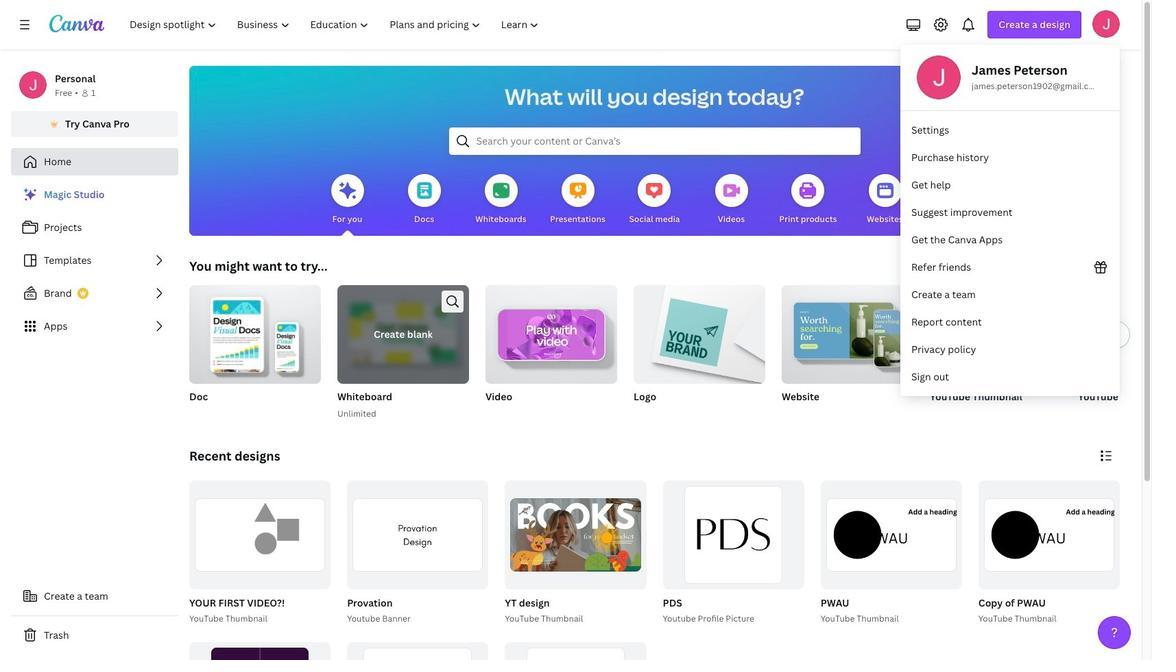 Task type: describe. For each thing, give the bounding box(es) containing it.
0 horizontal spatial list
[[11, 181, 178, 340]]

top level navigation element
[[121, 11, 551, 38]]



Task type: locate. For each thing, give the bounding box(es) containing it.
list
[[901, 117, 1121, 391], [11, 181, 178, 340]]

Search search field
[[477, 128, 833, 154]]

menu
[[901, 45, 1121, 397]]

group
[[189, 280, 321, 421], [189, 280, 321, 384], [486, 280, 618, 421], [486, 280, 618, 384], [634, 280, 766, 421], [634, 280, 766, 384], [338, 285, 469, 421], [338, 285, 469, 384], [782, 285, 914, 421], [782, 285, 914, 384], [930, 285, 1062, 421], [1079, 285, 1153, 421], [187, 481, 331, 626], [189, 481, 331, 590], [345, 481, 489, 626], [347, 481, 489, 590], [503, 481, 647, 626], [505, 481, 647, 590], [660, 481, 805, 626], [663, 481, 805, 590], [818, 481, 963, 626], [976, 481, 1121, 626], [189, 643, 331, 661], [347, 643, 489, 661], [505, 643, 647, 661]]

None search field
[[449, 128, 861, 155]]

james peterson image
[[1093, 10, 1121, 38]]

1 horizontal spatial list
[[901, 117, 1121, 391]]



Task type: vqa. For each thing, say whether or not it's contained in the screenshot.
the right a
no



